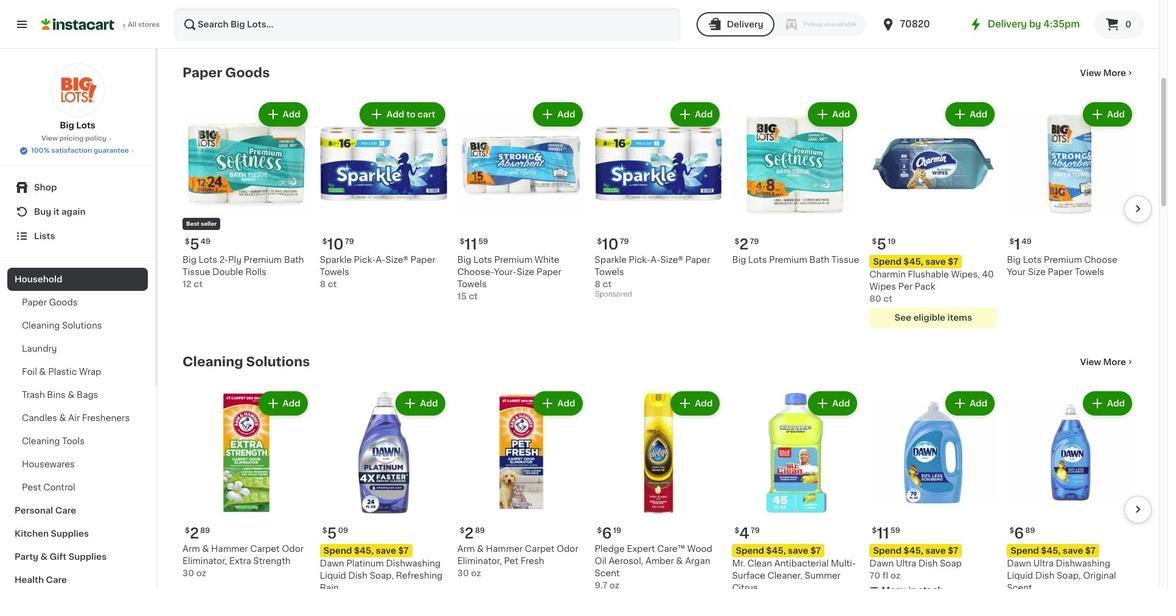 Task type: vqa. For each thing, say whether or not it's contained in the screenshot.
rightmost ready
no



Task type: locate. For each thing, give the bounding box(es) containing it.
liquid for 5
[[320, 571, 346, 580]]

2 item carousel region from the top
[[166, 384, 1152, 589]]

$45, for $ 11 59
[[904, 546, 924, 555]]

spend $45, save $7 up flushable
[[874, 257, 959, 266]]

save
[[926, 257, 946, 266], [376, 546, 396, 555], [789, 546, 809, 555], [926, 546, 946, 555], [1064, 546, 1084, 555]]

0 horizontal spatial fl
[[196, 5, 202, 14]]

2 6 from the left
[[1015, 526, 1025, 540]]

big up pricing
[[60, 121, 74, 130]]

1 horizontal spatial ultra
[[1034, 559, 1054, 568]]

dish inside dawn platinum dishwashing liquid dish soap, refreshing rain
[[348, 571, 368, 580]]

19 up pledge
[[613, 527, 622, 534]]

tools
[[62, 437, 85, 446]]

2 liquid from the left
[[1008, 571, 1034, 580]]

trash bins & bags
[[22, 391, 98, 399]]

1 eliminator, from the left
[[183, 557, 227, 565]]

dawn ultra dishwashing liquid dish soap, original scent
[[1008, 559, 1117, 589]]

ultra down $ 6 89
[[1034, 559, 1054, 568]]

dawn down $ 6 89
[[1008, 559, 1032, 568]]

big for big lots 2-ply premium bath tissue double rolls 12 ct
[[183, 255, 197, 264]]

1 horizontal spatial dish
[[919, 559, 938, 568]]

refreshing
[[396, 571, 443, 580]]

1 horizontal spatial size®
[[661, 256, 684, 264]]

spend down $ 5 09
[[324, 546, 352, 555]]

2 ultra from the left
[[1034, 559, 1054, 568]]

lots inside big lots premium choose your size paper towels
[[1024, 256, 1042, 264]]

eliminator, inside the arm & hammer carpet odor eliminator, pet fresh 30 oz
[[458, 557, 502, 565]]

spend $45, save $7 up dawn ultra dish soap 70 fl oz
[[874, 546, 959, 555]]

5 down the best
[[190, 237, 200, 251]]

add button for pledge expert care™ wood oil aerosol, amber & argan scent
[[672, 392, 719, 414]]

trash
[[22, 391, 45, 399]]

item carousel region containing 5
[[166, 95, 1152, 335]]

premium for big lots premium white choose-your-size paper towels 15 ct
[[495, 256, 533, 264]]

spend $45, save $7 up clean in the bottom of the page
[[736, 546, 821, 555]]

1 horizontal spatial 49
[[1022, 238, 1032, 245]]

size
[[517, 268, 535, 276], [1029, 268, 1046, 276]]

delivery inside button
[[727, 20, 764, 29]]

$ 5 09
[[323, 526, 348, 540]]

0 horizontal spatial carpet
[[250, 545, 280, 553]]

care™
[[658, 545, 686, 553]]

lots down the $ 2 79
[[749, 256, 767, 264]]

1 vertical spatial view more link
[[1081, 356, 1135, 368]]

lots inside 'big lots 2-ply premium bath tissue double rolls 12 ct'
[[199, 255, 217, 264]]

1 vertical spatial goods
[[49, 298, 78, 307]]

add button for arm & hammer carpet odor eliminator, pet fresh
[[535, 392, 582, 414]]

spend up charmin
[[874, 257, 902, 266]]

premium inside big lots premium choose your size paper towels
[[1045, 256, 1083, 264]]

1 vertical spatial more
[[1104, 358, 1127, 366]]

lots up "choose-"
[[474, 256, 492, 264]]

79 inside '$ 4 79'
[[751, 527, 760, 534]]

fl right 70
[[883, 571, 889, 580]]

2 $ 2 89 from the left
[[460, 526, 485, 540]]

party
[[15, 553, 38, 561]]

lots up view pricing policy link
[[76, 121, 95, 130]]

2 horizontal spatial 2
[[740, 237, 749, 251]]

eligible inside "see eligible items" button
[[914, 313, 946, 322]]

1 dawn from the left
[[320, 559, 344, 568]]

5 for $ 5 19
[[877, 237, 887, 251]]

1 horizontal spatial sparkle
[[595, 256, 627, 264]]

dish down platinum
[[348, 571, 368, 580]]

premium
[[244, 255, 282, 264], [495, 256, 533, 264], [770, 256, 808, 264], [1045, 256, 1083, 264]]

6 for $ 6 19
[[602, 526, 612, 540]]

add button for big lots premium bath tissue
[[810, 103, 857, 125]]

spend up clean in the bottom of the page
[[736, 546, 765, 555]]

save up the dawn ultra dishwashing liquid dish soap, original scent
[[1064, 546, 1084, 555]]

1 horizontal spatial a-
[[651, 256, 661, 264]]

item carousel region containing 2
[[166, 384, 1152, 589]]

liquid down $ 6 89
[[1008, 571, 1034, 580]]

care inside 'link'
[[46, 576, 67, 584]]

1 horizontal spatial 5
[[327, 526, 337, 540]]

instacart logo image
[[41, 17, 114, 32]]

carpet
[[250, 545, 280, 553], [525, 545, 555, 553]]

19 inside "$ 5 19"
[[888, 238, 896, 245]]

delivery
[[988, 19, 1028, 29], [727, 20, 764, 29]]

2 30 from the left
[[458, 569, 469, 577]]

& for candles & air fresheners
[[59, 414, 66, 422]]

1 premium from the left
[[244, 255, 282, 264]]

2 size from the left
[[1029, 268, 1046, 276]]

& for foil & plastic wrap
[[39, 368, 46, 376]]

1 item carousel region from the top
[[166, 95, 1152, 335]]

add for arm & hammer carpet odor eliminator, extra strength
[[283, 399, 301, 408]]

extra
[[229, 557, 251, 565]]

30 inside arm & hammer carpet odor eliminator, extra strength 30 oz
[[183, 569, 194, 577]]

1 horizontal spatial carpet
[[525, 545, 555, 553]]

1 horizontal spatial 59
[[891, 527, 901, 534]]

ct inside charmin flushable wipes, 40 wipes per pack 80 ct
[[884, 294, 893, 303]]

1 vertical spatial item carousel region
[[166, 384, 1152, 589]]

59 up "choose-"
[[479, 238, 488, 245]]

1 horizontal spatial fl
[[883, 571, 889, 580]]

$ inside $ 5 49
[[185, 238, 190, 245]]

2 up big lots premium bath tissue
[[740, 237, 749, 251]]

0 horizontal spatial scent
[[595, 569, 620, 577]]

0 horizontal spatial 30
[[183, 569, 194, 577]]

2 horizontal spatial 5
[[877, 237, 887, 251]]

ultra left soap at the bottom right of page
[[897, 559, 917, 568]]

1 sparkle pick-a-size® paper towels 8 ct from the left
[[320, 256, 436, 288]]

79 inside the $ 2 79
[[750, 238, 759, 245]]

3 89 from the left
[[1026, 527, 1036, 534]]

lots
[[76, 121, 95, 130], [199, 255, 217, 264], [474, 256, 492, 264], [749, 256, 767, 264], [1024, 256, 1042, 264]]

care for health care
[[46, 576, 67, 584]]

5 for $ 5 49
[[190, 237, 200, 251]]

2 89 from the left
[[475, 527, 485, 534]]

candles & air fresheners link
[[7, 407, 148, 430]]

2 horizontal spatial dawn
[[1008, 559, 1032, 568]]

goods
[[225, 66, 270, 79], [49, 298, 78, 307]]

hammer inside arm & hammer carpet odor eliminator, extra strength 30 oz
[[211, 545, 248, 553]]

big lots premium choose your size paper towels
[[1008, 256, 1118, 276]]

add inside button
[[387, 110, 405, 119]]

$7 for $ 6 89
[[1086, 546, 1096, 555]]

None search field
[[174, 7, 681, 41]]

towels inside big lots premium white choose-your-size paper towels 15 ct
[[458, 280, 487, 288]]

0 vertical spatial item carousel region
[[166, 95, 1152, 335]]

$ 11 59 up "choose-"
[[460, 237, 488, 251]]

see eligible items inside button
[[895, 313, 973, 322]]

1 horizontal spatial soap,
[[1057, 571, 1082, 580]]

$45, for $ 6 89
[[1042, 546, 1061, 555]]

0 horizontal spatial dawn
[[320, 559, 344, 568]]

0 horizontal spatial hammer
[[211, 545, 248, 553]]

add for mr. clean antibacterial multi- surface cleaner, summer citrus
[[833, 399, 851, 408]]

0 horizontal spatial paper goods
[[22, 298, 78, 307]]

11 up "choose-"
[[465, 237, 477, 251]]

$45, up flushable
[[904, 257, 924, 266]]

2 vertical spatial view
[[1081, 358, 1102, 366]]

0 horizontal spatial tissue
[[183, 268, 210, 276]]

save up antibacterial
[[789, 546, 809, 555]]

hammer for extra
[[211, 545, 248, 553]]

2 arm from the left
[[458, 545, 475, 553]]

1 horizontal spatial $ 10 79
[[598, 237, 629, 251]]

bath
[[284, 255, 304, 264], [810, 256, 830, 264]]

2 view more from the top
[[1081, 358, 1127, 366]]

0 horizontal spatial 6
[[602, 526, 612, 540]]

spend $45, save $7 up the dawn ultra dishwashing liquid dish soap, original scent
[[1011, 546, 1096, 555]]

lots for big lots premium choose your size paper towels
[[1024, 256, 1042, 264]]

dawn up 70
[[870, 559, 894, 568]]

$45, up the dawn ultra dishwashing liquid dish soap, original scent
[[1042, 546, 1061, 555]]

spend $45, save $7 for $ 4 79
[[736, 546, 821, 555]]

liquid inside the dawn ultra dishwashing liquid dish soap, original scent
[[1008, 571, 1034, 580]]

1 horizontal spatial 89
[[475, 527, 485, 534]]

2 horizontal spatial 89
[[1026, 527, 1036, 534]]

2 up the arm & hammer carpet odor eliminator, pet fresh 30 oz
[[465, 526, 474, 540]]

& inside arm & hammer carpet odor eliminator, extra strength 30 oz
[[202, 545, 209, 553]]

soap, left original
[[1057, 571, 1082, 580]]

spend $45, save $7 for $ 11 59
[[874, 546, 959, 555]]

$7 for $ 5 19
[[948, 257, 959, 266]]

soap, for 6
[[1057, 571, 1082, 580]]

care
[[55, 506, 76, 515], [46, 576, 67, 584]]

size inside big lots premium white choose-your-size paper towels 15 ct
[[517, 268, 535, 276]]

big inside big lots link
[[60, 121, 74, 130]]

0 vertical spatial cleaning solutions
[[22, 321, 102, 330]]

odor
[[282, 545, 304, 553], [557, 545, 579, 553]]

$ 1 49
[[1010, 237, 1032, 251]]

kitchen
[[15, 530, 49, 538]]

0 vertical spatial solutions
[[62, 321, 102, 330]]

$45, up platinum
[[354, 546, 374, 555]]

lots for big lots
[[76, 121, 95, 130]]

dish left soap at the bottom right of page
[[919, 559, 938, 568]]

79
[[345, 238, 354, 245], [620, 238, 629, 245], [750, 238, 759, 245], [751, 527, 760, 534]]

1 vertical spatial paper goods link
[[7, 291, 148, 314]]

2 premium from the left
[[495, 256, 533, 264]]

spend for $ 5 19
[[874, 257, 902, 266]]

pricing
[[59, 135, 84, 142]]

0 vertical spatial $ 11 59
[[460, 237, 488, 251]]

liquid up rain
[[320, 571, 346, 580]]

towels
[[320, 268, 350, 276], [595, 268, 625, 276], [1076, 268, 1105, 276], [458, 280, 487, 288]]

carpet up fresh
[[525, 545, 555, 553]]

carpet up strength
[[250, 545, 280, 553]]

1 horizontal spatial arm
[[458, 545, 475, 553]]

see eligible items
[[620, 12, 698, 21], [758, 12, 835, 21], [895, 12, 973, 21], [208, 24, 285, 33], [1033, 24, 1110, 33], [895, 313, 973, 322]]

spend up 70
[[874, 546, 902, 555]]

big for big lots premium white choose-your-size paper towels 15 ct
[[458, 256, 472, 264]]

49 inside $ 5 49
[[201, 238, 211, 245]]

2 dawn from the left
[[870, 559, 894, 568]]

dish inside dawn ultra dish soap 70 fl oz
[[919, 559, 938, 568]]

dishwashing for 5
[[386, 559, 441, 568]]

by
[[1030, 19, 1042, 29]]

$ 2 89 up arm & hammer carpet odor eliminator, extra strength 30 oz
[[185, 526, 210, 540]]

save up flushable
[[926, 257, 946, 266]]

$45, for $ 5 09
[[354, 546, 374, 555]]

big for big lots premium bath tissue
[[733, 256, 747, 264]]

1 horizontal spatial 10
[[602, 237, 619, 251]]

0 horizontal spatial sparkle pick-a-size® paper towels 8 ct
[[320, 256, 436, 288]]

hammer up extra
[[211, 545, 248, 553]]

2 horizontal spatial dish
[[1036, 571, 1055, 580]]

1 view more from the top
[[1081, 69, 1127, 77]]

1 horizontal spatial odor
[[557, 545, 579, 553]]

1 6 from the left
[[602, 526, 612, 540]]

care down gift
[[46, 576, 67, 584]]

save up dawn platinum dishwashing liquid dish soap, refreshing rain
[[376, 546, 396, 555]]

1 vertical spatial supplies
[[69, 553, 107, 561]]

big up "choose-"
[[458, 256, 472, 264]]

big lots
[[60, 121, 95, 130]]

ct inside 'big lots 2-ply premium bath tissue double rolls 12 ct'
[[194, 280, 203, 288]]

fl
[[196, 5, 202, 14], [883, 571, 889, 580]]

add button for dawn ultra dishwashing liquid dish soap, original scent
[[1085, 392, 1132, 414]]

1 30 from the left
[[183, 569, 194, 577]]

1 $ 2 89 from the left
[[185, 526, 210, 540]]

odor left pledge
[[557, 545, 579, 553]]

2 10 from the left
[[602, 237, 619, 251]]

1 vertical spatial solutions
[[246, 355, 310, 368]]

1 a- from the left
[[376, 256, 386, 264]]

1 size from the left
[[517, 268, 535, 276]]

0 horizontal spatial $ 11 59
[[460, 237, 488, 251]]

eliminator, left extra
[[183, 557, 227, 565]]

1 horizontal spatial eliminator,
[[458, 557, 502, 565]]

1 vertical spatial view
[[41, 135, 58, 142]]

buy
[[34, 208, 51, 216]]

2 soap, from the left
[[1057, 571, 1082, 580]]

2 up arm & hammer carpet odor eliminator, extra strength 30 oz
[[190, 526, 199, 540]]

paper goods link
[[183, 66, 270, 80], [7, 291, 148, 314]]

0 horizontal spatial ultra
[[897, 559, 917, 568]]

0 vertical spatial 19
[[888, 238, 896, 245]]

& inside the arm & hammer carpet odor eliminator, pet fresh 30 oz
[[477, 545, 484, 553]]

0 horizontal spatial pick-
[[354, 256, 376, 264]]

1 horizontal spatial 2
[[465, 526, 474, 540]]

lists
[[34, 232, 55, 240]]

cleaning
[[22, 321, 60, 330], [183, 355, 243, 368], [22, 437, 60, 446]]

oz inside button
[[204, 5, 214, 14]]

ultra inside the dawn ultra dishwashing liquid dish soap, original scent
[[1034, 559, 1054, 568]]

pick-
[[354, 256, 376, 264], [629, 256, 651, 264]]

scent inside the dawn ultra dishwashing liquid dish soap, original scent
[[1008, 584, 1033, 589]]

1 horizontal spatial liquid
[[1008, 571, 1034, 580]]

size®
[[386, 256, 409, 264], [661, 256, 684, 264]]

1 horizontal spatial pick-
[[629, 256, 651, 264]]

spend inside product "group"
[[736, 546, 765, 555]]

supplies up health care 'link'
[[69, 553, 107, 561]]

personal care link
[[7, 499, 148, 522]]

lots left 2-
[[199, 255, 217, 264]]

carpet inside arm & hammer carpet odor eliminator, extra strength 30 oz
[[250, 545, 280, 553]]

argan
[[686, 557, 711, 565]]

supplies up party & gift supplies link on the left bottom of page
[[51, 530, 89, 538]]

$7 up antibacterial
[[811, 546, 821, 555]]

& inside 'link'
[[59, 414, 66, 422]]

eliminator, inside arm & hammer carpet odor eliminator, extra strength 30 oz
[[183, 557, 227, 565]]

dishwashing for 6
[[1057, 559, 1111, 568]]

dish inside the dawn ultra dishwashing liquid dish soap, original scent
[[1036, 571, 1055, 580]]

2-
[[220, 255, 228, 264]]

ultra for dish
[[897, 559, 917, 568]]

spend for $ 11 59
[[874, 546, 902, 555]]

citrus
[[733, 584, 758, 589]]

$ 10 79
[[323, 237, 354, 251], [598, 237, 629, 251]]

soap, inside the dawn ultra dishwashing liquid dish soap, original scent
[[1057, 571, 1082, 580]]

$45, up dawn ultra dish soap 70 fl oz
[[904, 546, 924, 555]]

0 horizontal spatial a-
[[376, 256, 386, 264]]

1 89 from the left
[[200, 527, 210, 534]]

1 more from the top
[[1104, 69, 1127, 77]]

dishwashing up original
[[1057, 559, 1111, 568]]

8
[[320, 280, 326, 288], [595, 280, 601, 288]]

liquid for 6
[[1008, 571, 1034, 580]]

shop link
[[7, 175, 148, 200]]

scent down $ 6 89
[[1008, 584, 1033, 589]]

0 vertical spatial goods
[[225, 66, 270, 79]]

1 bath from the left
[[284, 255, 304, 264]]

0 vertical spatial paper goods
[[183, 66, 270, 79]]

0 button
[[1095, 10, 1145, 39]]

service type group
[[697, 12, 867, 37]]

1 vertical spatial scent
[[1008, 584, 1033, 589]]

big down the $ 2 79
[[733, 256, 747, 264]]

1 size® from the left
[[386, 256, 409, 264]]

2 more from the top
[[1104, 358, 1127, 366]]

spend down $ 6 89
[[1011, 546, 1040, 555]]

1 ultra from the left
[[897, 559, 917, 568]]

view more link for 1
[[1081, 67, 1135, 79]]

0 vertical spatial tissue
[[832, 256, 860, 264]]

$ 4 79
[[735, 526, 760, 540]]

$7 for $ 5 09
[[398, 546, 409, 555]]

40
[[983, 270, 994, 279]]

carpet for fresh
[[525, 545, 555, 553]]

6 up the dawn ultra dishwashing liquid dish soap, original scent
[[1015, 526, 1025, 540]]

spend for $ 5 09
[[324, 546, 352, 555]]

0 horizontal spatial 49
[[201, 238, 211, 245]]

30 for arm & hammer carpet odor eliminator, pet fresh 30 oz
[[458, 569, 469, 577]]

$45, up clean in the bottom of the page
[[767, 546, 786, 555]]

1 vertical spatial view more
[[1081, 358, 1127, 366]]

59 up dawn ultra dish soap 70 fl oz
[[891, 527, 901, 534]]

89 up the arm & hammer carpet odor eliminator, pet fresh 30 oz
[[475, 527, 485, 534]]

0 vertical spatial fl
[[196, 5, 202, 14]]

0 horizontal spatial soap,
[[370, 571, 394, 580]]

spend $45, save $7 for $ 5 19
[[874, 257, 959, 266]]

dishwashing inside the dawn ultra dishwashing liquid dish soap, original scent
[[1057, 559, 1111, 568]]

policy
[[85, 135, 107, 142]]

hammer up pet
[[486, 545, 523, 553]]

0 horizontal spatial 8
[[320, 280, 326, 288]]

2 for arm & hammer carpet odor eliminator, pet fresh
[[465, 526, 474, 540]]

dawn up rain
[[320, 559, 344, 568]]

5 left the 09
[[327, 526, 337, 540]]

dawn inside the dawn ultra dishwashing liquid dish soap, original scent
[[1008, 559, 1032, 568]]

product group containing see eligible items
[[1008, 0, 1135, 39]]

49 right 1
[[1022, 238, 1032, 245]]

0 horizontal spatial liquid
[[320, 571, 346, 580]]

big up "your"
[[1008, 256, 1022, 264]]

09
[[338, 527, 348, 534]]

see
[[620, 12, 637, 21], [758, 12, 774, 21], [895, 12, 912, 21], [208, 24, 224, 33], [1033, 24, 1049, 33], [895, 313, 912, 322]]

1 soap, from the left
[[370, 571, 394, 580]]

1 horizontal spatial 11
[[877, 526, 890, 540]]

arm & hammer carpet odor eliminator, extra strength 30 oz
[[183, 545, 304, 577]]

personal
[[15, 506, 53, 515]]

care down control at the left
[[55, 506, 76, 515]]

1 horizontal spatial cleaning solutions
[[183, 355, 310, 368]]

hammer inside the arm & hammer carpet odor eliminator, pet fresh 30 oz
[[486, 545, 523, 553]]

arm
[[183, 545, 200, 553], [458, 545, 475, 553]]

1 horizontal spatial sparkle pick-a-size® paper towels 8 ct
[[595, 256, 711, 288]]

arm inside arm & hammer carpet odor eliminator, extra strength 30 oz
[[183, 545, 200, 553]]

fl inside button
[[196, 5, 202, 14]]

0 vertical spatial scent
[[595, 569, 620, 577]]

supplies
[[51, 530, 89, 538], [69, 553, 107, 561]]

2 view more link from the top
[[1081, 356, 1135, 368]]

$ inside $ 6 19
[[598, 527, 602, 534]]

& for arm & hammer carpet odor eliminator, pet fresh 30 oz
[[477, 545, 484, 553]]

$ inside $ 1 49
[[1010, 238, 1015, 245]]

scent down oil
[[595, 569, 620, 577]]

2 eliminator, from the left
[[458, 557, 502, 565]]

$ inside "$ 5 19"
[[873, 238, 877, 245]]

1 horizontal spatial 30
[[458, 569, 469, 577]]

big inside big lots premium choose your size paper towels
[[1008, 256, 1022, 264]]

0 horizontal spatial cleaning solutions
[[22, 321, 102, 330]]

2 dishwashing from the left
[[1057, 559, 1111, 568]]

$7 up original
[[1086, 546, 1096, 555]]

big down $ 5 49
[[183, 255, 197, 264]]

dishwashing up refreshing
[[386, 559, 441, 568]]

dish for 5
[[348, 571, 368, 580]]

product group
[[183, 0, 310, 39], [1008, 0, 1135, 39], [183, 100, 310, 290], [320, 100, 448, 290], [458, 100, 585, 302], [595, 100, 723, 301], [733, 100, 860, 266], [870, 100, 998, 328], [1008, 100, 1135, 278], [183, 389, 310, 579], [320, 389, 448, 589], [458, 389, 585, 579], [595, 389, 723, 589], [733, 389, 860, 589], [870, 389, 998, 589], [1008, 389, 1135, 589]]

1 arm from the left
[[183, 545, 200, 553]]

0 vertical spatial 11
[[465, 237, 477, 251]]

1 horizontal spatial 6
[[1015, 526, 1025, 540]]

big lots premium bath tissue
[[733, 256, 860, 264]]

soap, down platinum
[[370, 571, 394, 580]]

3 premium from the left
[[770, 256, 808, 264]]

1 hammer from the left
[[211, 545, 248, 553]]

1 carpet from the left
[[250, 545, 280, 553]]

2 for big lots premium bath tissue
[[740, 237, 749, 251]]

view
[[1081, 69, 1102, 77], [41, 135, 58, 142], [1081, 358, 1102, 366]]

save for $ 11 59
[[926, 546, 946, 555]]

2 odor from the left
[[557, 545, 579, 553]]

pest control
[[22, 483, 75, 492]]

surface
[[733, 571, 766, 580]]

0 horizontal spatial 2
[[190, 526, 199, 540]]

89
[[200, 527, 210, 534], [475, 527, 485, 534], [1026, 527, 1036, 534]]

0 horizontal spatial odor
[[282, 545, 304, 553]]

24 fl oz button
[[183, 0, 310, 16]]

lots down $ 1 49
[[1024, 256, 1042, 264]]

item carousel region
[[166, 95, 1152, 335], [166, 384, 1152, 589]]

ct inside big lots premium white choose-your-size paper towels 15 ct
[[469, 292, 478, 301]]

$7 up refreshing
[[398, 546, 409, 555]]

size right "your"
[[1029, 268, 1046, 276]]

1 horizontal spatial bath
[[810, 256, 830, 264]]

49 down seller
[[201, 238, 211, 245]]

1 horizontal spatial $ 11 59
[[873, 526, 901, 540]]

satisfaction
[[51, 147, 92, 154]]

add button
[[260, 103, 307, 125], [535, 103, 582, 125], [672, 103, 719, 125], [810, 103, 857, 125], [947, 103, 994, 125], [1085, 103, 1132, 125], [260, 392, 307, 414], [397, 392, 444, 414], [535, 392, 582, 414], [672, 392, 719, 414], [810, 392, 857, 414], [947, 392, 994, 414], [1085, 392, 1132, 414]]

hammer for pet
[[486, 545, 523, 553]]

view more for 1
[[1081, 69, 1127, 77]]

0 horizontal spatial dishwashing
[[386, 559, 441, 568]]

eliminator, left pet
[[458, 557, 502, 565]]

0 horizontal spatial 10
[[327, 237, 344, 251]]

all
[[128, 21, 137, 28]]

0 horizontal spatial dish
[[348, 571, 368, 580]]

laundry link
[[7, 337, 148, 360]]

4 premium from the left
[[1045, 256, 1083, 264]]

$45, for $ 5 19
[[904, 257, 924, 266]]

$7 up soap at the bottom right of page
[[948, 546, 959, 555]]

premium inside 'big lots 2-ply premium bath tissue double rolls 12 ct'
[[244, 255, 282, 264]]

ultra inside dawn ultra dish soap 70 fl oz
[[897, 559, 917, 568]]

odor up strength
[[282, 545, 304, 553]]

11 up 70
[[877, 526, 890, 540]]

$7 up wipes, at top right
[[948, 257, 959, 266]]

89 up the dawn ultra dishwashing liquid dish soap, original scent
[[1026, 527, 1036, 534]]

lots for big lots premium bath tissue
[[749, 256, 767, 264]]

soap, inside dawn platinum dishwashing liquid dish soap, refreshing rain
[[370, 571, 394, 580]]

11
[[465, 237, 477, 251], [877, 526, 890, 540]]

1 49 from the left
[[201, 238, 211, 245]]

carpet inside the arm & hammer carpet odor eliminator, pet fresh 30 oz
[[525, 545, 555, 553]]

1 horizontal spatial scent
[[1008, 584, 1033, 589]]

big inside big lots premium white choose-your-size paper towels 15 ct
[[458, 256, 472, 264]]

0 vertical spatial 59
[[479, 238, 488, 245]]

0 vertical spatial view more
[[1081, 69, 1127, 77]]

49 inside $ 1 49
[[1022, 238, 1032, 245]]

2 hammer from the left
[[486, 545, 523, 553]]

19 up charmin
[[888, 238, 896, 245]]

odor inside arm & hammer carpet odor eliminator, extra strength 30 oz
[[282, 545, 304, 553]]

dishwashing inside dawn platinum dishwashing liquid dish soap, refreshing rain
[[386, 559, 441, 568]]

spend $45, save $7 for $ 5 09
[[324, 546, 409, 555]]

items inside "see eligible items" button
[[948, 313, 973, 322]]

soap, for 5
[[370, 571, 394, 580]]

more for 1
[[1104, 69, 1127, 77]]

dish left original
[[1036, 571, 1055, 580]]

odor inside the arm & hammer carpet odor eliminator, pet fresh 30 oz
[[557, 545, 579, 553]]

1 odor from the left
[[282, 545, 304, 553]]

2 carpet from the left
[[525, 545, 555, 553]]

more for spend $45, save $7
[[1104, 358, 1127, 366]]

0 vertical spatial view
[[1081, 69, 1102, 77]]

0 horizontal spatial sparkle
[[320, 256, 352, 264]]

1 horizontal spatial paper goods link
[[183, 66, 270, 80]]

30 inside the arm & hammer carpet odor eliminator, pet fresh 30 oz
[[458, 569, 469, 577]]

$ 2 89 up the arm & hammer carpet odor eliminator, pet fresh 30 oz
[[460, 526, 485, 540]]

delivery button
[[697, 12, 775, 37]]

2 49 from the left
[[1022, 238, 1032, 245]]

3 dawn from the left
[[1008, 559, 1032, 568]]

0 horizontal spatial 59
[[479, 238, 488, 245]]

fl right 24
[[196, 5, 202, 14]]

add button for big lots 2-ply premium bath tissue double rolls
[[260, 103, 307, 125]]

5 up charmin
[[877, 237, 887, 251]]

spend $45, save $7 up platinum
[[324, 546, 409, 555]]

$45,
[[904, 257, 924, 266], [354, 546, 374, 555], [767, 546, 786, 555], [904, 546, 924, 555], [1042, 546, 1061, 555]]

save for $ 5 09
[[376, 546, 396, 555]]

0 horizontal spatial $ 10 79
[[323, 237, 354, 251]]

big inside 'big lots 2-ply premium bath tissue double rolls 12 ct'
[[183, 255, 197, 264]]

0 horizontal spatial goods
[[49, 298, 78, 307]]

dawn inside dawn platinum dishwashing liquid dish soap, refreshing rain
[[320, 559, 344, 568]]

1 dishwashing from the left
[[386, 559, 441, 568]]

ultra
[[897, 559, 917, 568], [1034, 559, 1054, 568]]

89 up arm & hammer carpet odor eliminator, extra strength 30 oz
[[200, 527, 210, 534]]

1 vertical spatial 19
[[613, 527, 622, 534]]

arm inside the arm & hammer carpet odor eliminator, pet fresh 30 oz
[[458, 545, 475, 553]]

your-
[[494, 268, 517, 276]]

eligible
[[639, 12, 671, 21], [777, 12, 809, 21], [914, 12, 946, 21], [227, 24, 259, 33], [1051, 24, 1084, 33], [914, 313, 946, 322]]

0 horizontal spatial delivery
[[727, 20, 764, 29]]

save up soap at the bottom right of page
[[926, 546, 946, 555]]

eliminator,
[[183, 557, 227, 565], [458, 557, 502, 565]]

1 view more link from the top
[[1081, 67, 1135, 79]]

ultra for dishwashing
[[1034, 559, 1054, 568]]

lots inside big lots premium white choose-your-size paper towels 15 ct
[[474, 256, 492, 264]]

$ 11 59 up 70
[[873, 526, 901, 540]]

view for 6
[[1081, 358, 1102, 366]]

1 horizontal spatial delivery
[[988, 19, 1028, 29]]

1 horizontal spatial 8
[[595, 280, 601, 288]]

1 liquid from the left
[[320, 571, 346, 580]]

$ inside '$ 4 79'
[[735, 527, 740, 534]]

1 horizontal spatial cleaning solutions link
[[183, 355, 310, 369]]

liquid inside dawn platinum dishwashing liquid dish soap, refreshing rain
[[320, 571, 346, 580]]

1 vertical spatial 59
[[891, 527, 901, 534]]

2 bath from the left
[[810, 256, 830, 264]]

6 up pledge
[[602, 526, 612, 540]]

19 inside $ 6 19
[[613, 527, 622, 534]]

solutions
[[62, 321, 102, 330], [246, 355, 310, 368]]

size right "choose-"
[[517, 268, 535, 276]]

premium inside big lots premium white choose-your-size paper towels 15 ct
[[495, 256, 533, 264]]

candles
[[22, 414, 57, 422]]



Task type: describe. For each thing, give the bounding box(es) containing it.
delivery by 4:35pm link
[[969, 17, 1081, 32]]

70820
[[901, 19, 931, 29]]

$ 5 19
[[873, 237, 896, 251]]

sponsored badge image
[[595, 291, 632, 298]]

1 10 from the left
[[327, 237, 344, 251]]

save for $ 4 79
[[789, 546, 809, 555]]

& for arm & hammer carpet odor eliminator, extra strength 30 oz
[[202, 545, 209, 553]]

item carousel region for cleaning solutions
[[166, 384, 1152, 589]]

oz inside the arm & hammer carpet odor eliminator, pet fresh 30 oz
[[471, 569, 482, 577]]

1 vertical spatial cleaning solutions link
[[183, 355, 310, 369]]

0 horizontal spatial solutions
[[62, 321, 102, 330]]

oz inside dawn ultra dish soap 70 fl oz
[[891, 571, 901, 580]]

2 8 from the left
[[595, 280, 601, 288]]

add button for dawn ultra dish soap
[[947, 392, 994, 414]]

89 inside $ 6 89
[[1026, 527, 1036, 534]]

70820 button
[[881, 7, 954, 41]]

dawn platinum dishwashing liquid dish soap, refreshing rain
[[320, 559, 443, 589]]

foil & plastic wrap link
[[7, 360, 148, 384]]

add for dawn ultra dishwashing liquid dish soap, original scent
[[1108, 399, 1126, 408]]

spend for $ 6 89
[[1011, 546, 1040, 555]]

cleaning tools
[[22, 437, 85, 446]]

all stores link
[[41, 7, 161, 41]]

charmin flushable wipes, 40 wipes per pack 80 ct
[[870, 270, 994, 303]]

70
[[870, 571, 881, 580]]

housewares
[[22, 460, 75, 469]]

choose-
[[458, 268, 494, 276]]

supplies inside kitchen supplies link
[[51, 530, 89, 538]]

care for personal care
[[55, 506, 76, 515]]

2 a- from the left
[[651, 256, 661, 264]]

4
[[740, 526, 750, 540]]

dawn for 6
[[1008, 559, 1032, 568]]

bath inside 'big lots 2-ply premium bath tissue double rolls 12 ct'
[[284, 255, 304, 264]]

$ inside $ 5 09
[[323, 527, 327, 534]]

59 for spend $45, save $7
[[891, 527, 901, 534]]

2 for arm & hammer carpet odor eliminator, extra strength
[[190, 526, 199, 540]]

add for dawn ultra dish soap
[[970, 399, 988, 408]]

carpet for strength
[[250, 545, 280, 553]]

89 for arm & hammer carpet odor eliminator, extra strength 30 oz
[[200, 527, 210, 534]]

wipes
[[870, 282, 897, 291]]

ply
[[228, 255, 242, 264]]

scent inside pledge expert care™ wood oil aerosol, amber & argan scent
[[595, 569, 620, 577]]

add button for mr. clean antibacterial multi- surface cleaner, summer citrus
[[810, 392, 857, 414]]

dawn inside dawn ultra dish soap 70 fl oz
[[870, 559, 894, 568]]

add for big lots 2-ply premium bath tissue double rolls
[[283, 110, 301, 119]]

89 for arm & hammer carpet odor eliminator, pet fresh 30 oz
[[475, 527, 485, 534]]

add button for arm & hammer carpet odor eliminator, extra strength
[[260, 392, 307, 414]]

bags
[[77, 391, 98, 399]]

add for big lots premium choose your size paper towels
[[1108, 110, 1126, 119]]

11 for big lots premium white choose-your-size paper towels
[[465, 237, 477, 251]]

Search field
[[175, 9, 680, 40]]

add for dawn platinum dishwashing liquid dish soap, refreshing rain
[[420, 399, 438, 408]]

add button for big lots premium choose your size paper towels
[[1085, 103, 1132, 125]]

health
[[15, 576, 44, 584]]

100%
[[31, 147, 50, 154]]

arm & hammer carpet odor eliminator, pet fresh 30 oz
[[458, 545, 579, 577]]

pack
[[915, 282, 936, 291]]

oz inside arm & hammer carpet odor eliminator, extra strength 30 oz
[[196, 569, 207, 577]]

$ 2 89 for arm & hammer carpet odor eliminator, pet fresh
[[460, 526, 485, 540]]

100% satisfaction guarantee
[[31, 147, 129, 154]]

product group containing 1
[[1008, 100, 1135, 278]]

2 size® from the left
[[661, 256, 684, 264]]

to
[[407, 110, 416, 119]]

11 for spend $45, save $7
[[877, 526, 890, 540]]

2 sparkle from the left
[[595, 256, 627, 264]]

$ 11 59 for spend $45, save $7
[[873, 526, 901, 540]]

80
[[870, 294, 882, 303]]

& inside pledge expert care™ wood oil aerosol, amber & argan scent
[[677, 557, 683, 565]]

1 horizontal spatial goods
[[225, 66, 270, 79]]

1 horizontal spatial solutions
[[246, 355, 310, 368]]

pet
[[504, 557, 519, 565]]

24
[[183, 5, 194, 14]]

24 fl oz
[[183, 5, 214, 14]]

item carousel region for paper goods
[[166, 95, 1152, 335]]

view more for spend $45, save $7
[[1081, 358, 1127, 366]]

add button for big lots premium white choose-your-size paper towels
[[535, 103, 582, 125]]

delivery for delivery
[[727, 20, 764, 29]]

add for pledge expert care™ wood oil aerosol, amber & argan scent
[[695, 399, 713, 408]]

mr. clean antibacterial multi- surface cleaner, summer citrus
[[733, 559, 856, 589]]

1 horizontal spatial tissue
[[832, 256, 860, 264]]

it
[[53, 208, 59, 216]]

2 sparkle pick-a-size® paper towels 8 ct from the left
[[595, 256, 711, 288]]

laundry
[[22, 345, 57, 353]]

paper inside big lots premium choose your size paper towels
[[1048, 268, 1073, 276]]

arm for arm & hammer carpet odor eliminator, pet fresh 30 oz
[[458, 545, 475, 553]]

buy it again link
[[7, 200, 148, 224]]

49 for 5
[[201, 238, 211, 245]]

premium for big lots premium bath tissue
[[770, 256, 808, 264]]

big lots premium white choose-your-size paper towels 15 ct
[[458, 256, 562, 301]]

antibacterial
[[775, 559, 829, 568]]

seller
[[201, 221, 217, 226]]

add button for dawn platinum dishwashing liquid dish soap, refreshing rain
[[397, 392, 444, 414]]

delivery for delivery by 4:35pm
[[988, 19, 1028, 29]]

lots for big lots 2-ply premium bath tissue double rolls 12 ct
[[199, 255, 217, 264]]

towels inside big lots premium choose your size paper towels
[[1076, 268, 1105, 276]]

1 vertical spatial cleaning
[[183, 355, 243, 368]]

& for party & gift supplies
[[40, 553, 48, 561]]

wrap
[[79, 368, 101, 376]]

wipes,
[[952, 270, 981, 279]]

1 $ 10 79 from the left
[[323, 237, 354, 251]]

1 horizontal spatial paper goods
[[183, 66, 270, 79]]

big for big lots
[[60, 121, 74, 130]]

dawn ultra dish soap 70 fl oz
[[870, 559, 962, 580]]

strength
[[253, 557, 291, 565]]

multi-
[[831, 559, 856, 568]]

dish for 6
[[1036, 571, 1055, 580]]

4:35pm
[[1044, 19, 1081, 29]]

$ inside $ 6 89
[[1010, 527, 1015, 534]]

arm for arm & hammer carpet odor eliminator, extra strength 30 oz
[[183, 545, 200, 553]]

add to cart
[[387, 110, 436, 119]]

view more link for spend $45, save $7
[[1081, 356, 1135, 368]]

household link
[[7, 268, 148, 291]]

delivery by 4:35pm
[[988, 19, 1081, 29]]

double
[[212, 268, 244, 276]]

premium for big lots premium choose your size paper towels
[[1045, 256, 1083, 264]]

1 sparkle from the left
[[320, 256, 352, 264]]

$7 for $ 4 79
[[811, 546, 821, 555]]

$7 for $ 11 59
[[948, 546, 959, 555]]

1 pick- from the left
[[354, 256, 376, 264]]

tissue inside 'big lots 2-ply premium bath tissue double rolls 12 ct'
[[183, 268, 210, 276]]

49 for 1
[[1022, 238, 1032, 245]]

party & gift supplies link
[[7, 545, 148, 569]]

stores
[[138, 21, 160, 28]]

health care link
[[7, 569, 148, 589]]

cart
[[418, 110, 436, 119]]

lots for big lots premium white choose-your-size paper towels 15 ct
[[474, 256, 492, 264]]

see eligible items button inside item carousel region
[[870, 307, 998, 328]]

fresheners
[[82, 414, 130, 422]]

spend $45, save $7 for $ 6 89
[[1011, 546, 1096, 555]]

candles & air fresheners
[[22, 414, 130, 422]]

party & gift supplies
[[15, 553, 107, 561]]

spend for $ 4 79
[[736, 546, 765, 555]]

6 for $ 6 89
[[1015, 526, 1025, 540]]

wood
[[688, 545, 713, 553]]

add for big lots premium bath tissue
[[833, 110, 851, 119]]

trash bins & bags link
[[7, 384, 148, 407]]

save for $ 5 19
[[926, 257, 946, 266]]

control
[[43, 483, 75, 492]]

personal care
[[15, 506, 76, 515]]

2 $ 10 79 from the left
[[598, 237, 629, 251]]

$ 11 59 for big lots premium white choose-your-size paper towels
[[460, 237, 488, 251]]

59 for big lots premium white choose-your-size paper towels
[[479, 238, 488, 245]]

pest
[[22, 483, 41, 492]]

1 vertical spatial paper goods
[[22, 298, 78, 307]]

view pricing policy link
[[41, 134, 114, 144]]

1 8 from the left
[[320, 280, 326, 288]]

aerosol,
[[609, 557, 644, 565]]

2 vertical spatial cleaning
[[22, 437, 60, 446]]

eliminator, for arm & hammer carpet odor eliminator, pet fresh
[[458, 557, 502, 565]]

0 horizontal spatial cleaning solutions link
[[7, 314, 148, 337]]

plastic
[[48, 368, 77, 376]]

per
[[899, 282, 913, 291]]

view inside view pricing policy link
[[41, 135, 58, 142]]

fresh
[[521, 557, 545, 565]]

$ 5 49
[[185, 237, 211, 251]]

dawn for 5
[[320, 559, 344, 568]]

soap
[[940, 559, 962, 568]]

view pricing policy
[[41, 135, 107, 142]]

19 for 6
[[613, 527, 622, 534]]

add for big lots premium white choose-your-size paper towels
[[558, 110, 576, 119]]

0 vertical spatial paper goods link
[[183, 66, 270, 80]]

$ 2 89 for arm & hammer carpet odor eliminator, extra strength
[[185, 526, 210, 540]]

product group containing 4
[[733, 389, 860, 589]]

supplies inside party & gift supplies link
[[69, 553, 107, 561]]

best
[[186, 221, 200, 226]]

fl inside dawn ultra dish soap 70 fl oz
[[883, 571, 889, 580]]

big lots 2-ply premium bath tissue double rolls 12 ct
[[183, 255, 304, 288]]

19 for 5
[[888, 238, 896, 245]]

odor for arm & hammer carpet odor eliminator, pet fresh
[[557, 545, 579, 553]]

health care
[[15, 576, 67, 584]]

platinum
[[347, 559, 384, 568]]

oil
[[595, 557, 607, 565]]

all stores
[[128, 21, 160, 28]]

foil & plastic wrap
[[22, 368, 101, 376]]

choose
[[1085, 256, 1118, 264]]

30 for arm & hammer carpet odor eliminator, extra strength 30 oz
[[183, 569, 194, 577]]

product group containing 24 fl oz
[[183, 0, 310, 39]]

1
[[1015, 237, 1021, 251]]

size inside big lots premium choose your size paper towels
[[1029, 268, 1046, 276]]

mr.
[[733, 559, 746, 568]]

$ inside the $ 2 79
[[735, 238, 740, 245]]

buy it again
[[34, 208, 86, 216]]

$45, for $ 4 79
[[767, 546, 786, 555]]

amber
[[646, 557, 674, 565]]

paper inside big lots premium white choose-your-size paper towels 15 ct
[[537, 268, 562, 276]]

flushable
[[908, 270, 950, 279]]

big lots link
[[51, 63, 104, 131]]

big for big lots premium choose your size paper towels
[[1008, 256, 1022, 264]]

0 vertical spatial cleaning
[[22, 321, 60, 330]]

2 pick- from the left
[[629, 256, 651, 264]]

big lots logo image
[[51, 63, 104, 117]]

0 horizontal spatial paper goods link
[[7, 291, 148, 314]]

add for arm & hammer carpet odor eliminator, pet fresh
[[558, 399, 576, 408]]



